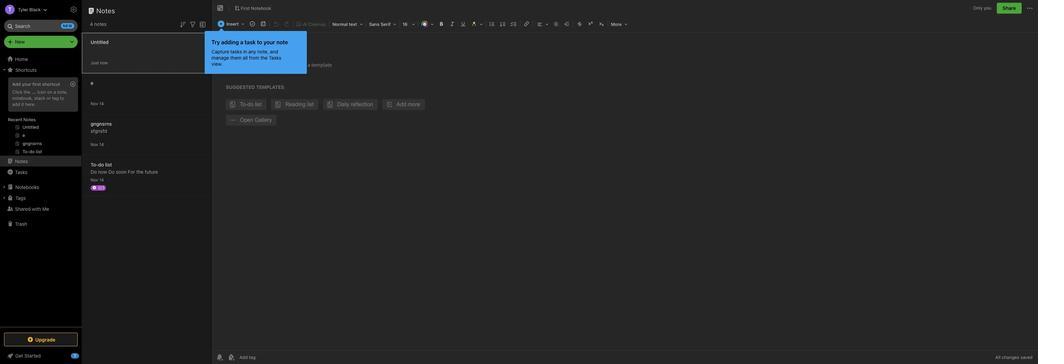 Task type: vqa. For each thing, say whether or not it's contained in the screenshot.
New Notebook
no



Task type: locate. For each thing, give the bounding box(es) containing it.
the
[[261, 55, 268, 61], [24, 89, 30, 95], [136, 169, 144, 175]]

a left the task
[[240, 39, 243, 45]]

0 vertical spatial note,
[[258, 49, 269, 55]]

click
[[12, 89, 22, 95]]

tree
[[0, 53, 82, 327]]

stack
[[34, 95, 45, 101]]

1 horizontal spatial to
[[257, 39, 262, 45]]

1 nov from the top
[[91, 101, 98, 106]]

tree containing home
[[0, 53, 82, 327]]

for
[[128, 169, 135, 175]]

superscript image
[[586, 19, 596, 29]]

here.
[[25, 101, 36, 107]]

group inside tree
[[0, 75, 81, 158]]

click the ...
[[12, 89, 36, 95]]

1 vertical spatial nov 14
[[91, 142, 104, 147]]

first notebook
[[241, 5, 271, 11]]

add a reminder image
[[216, 353, 224, 361]]

a for on
[[54, 89, 56, 95]]

2 do from the left
[[108, 169, 115, 175]]

do down to- at the left of the page
[[91, 169, 97, 175]]

group
[[0, 75, 81, 158]]

your up 'and'
[[264, 39, 275, 45]]

a for adding
[[240, 39, 243, 45]]

1 vertical spatial to
[[60, 95, 64, 101]]

nov
[[91, 101, 98, 106], [91, 142, 98, 147], [91, 177, 98, 182]]

0 horizontal spatial your
[[22, 81, 31, 87]]

to inside the "icon on a note, notebook, stack or tag to add it here."
[[60, 95, 64, 101]]

first
[[241, 5, 250, 11]]

0 vertical spatial notes
[[96, 7, 115, 15]]

1 14 from the top
[[99, 101, 104, 106]]

icon
[[37, 89, 46, 95]]

tasks
[[269, 55, 281, 61], [15, 169, 27, 175]]

note, inside try adding a task to your note capture tasks in any note, and manage them all from the tasks view.
[[258, 49, 269, 55]]

1 vertical spatial tasks
[[15, 169, 27, 175]]

do down list
[[108, 169, 115, 175]]

new
[[15, 39, 25, 45]]

soon
[[116, 169, 127, 175]]

nov 14 down sfgnsfd
[[91, 142, 104, 147]]

share button
[[997, 3, 1022, 14]]

a right on
[[54, 89, 56, 95]]

note,
[[258, 49, 269, 55], [57, 89, 68, 95]]

note, right any
[[258, 49, 269, 55]]

nov 14 up gngnsrns
[[91, 101, 104, 106]]

None search field
[[9, 20, 73, 32]]

italic image
[[448, 19, 457, 29]]

the right from
[[261, 55, 268, 61]]

2 vertical spatial the
[[136, 169, 144, 175]]

sfgnsfd
[[91, 128, 107, 134]]

1 horizontal spatial your
[[264, 39, 275, 45]]

from
[[249, 55, 259, 61]]

now
[[100, 60, 108, 65], [98, 169, 107, 175]]

nov down sfgnsfd
[[91, 142, 98, 147]]

0 vertical spatial to
[[257, 39, 262, 45]]

to right the task
[[257, 39, 262, 45]]

0 vertical spatial nov
[[91, 101, 98, 106]]

0 horizontal spatial do
[[91, 169, 97, 175]]

notes up tasks button
[[15, 158, 28, 164]]

1 horizontal spatial note,
[[258, 49, 269, 55]]

0/3
[[98, 185, 105, 190]]

view.
[[212, 61, 223, 67]]

tags
[[15, 195, 26, 201]]

now inside to-do list do now do soon for the future
[[98, 169, 107, 175]]

1 vertical spatial nov
[[91, 142, 98, 147]]

recent notes
[[8, 117, 36, 122]]

note, inside the "icon on a note, notebook, stack or tag to add it here."
[[57, 89, 68, 95]]

the left "..."
[[24, 89, 30, 95]]

it
[[21, 101, 24, 107]]

font size image
[[400, 19, 417, 29]]

all changes saved
[[996, 355, 1033, 360]]

tags button
[[0, 192, 81, 203]]

14 down sfgnsfd
[[99, 142, 104, 147]]

notes link
[[0, 156, 81, 167]]

underline image
[[459, 19, 468, 29]]

1 horizontal spatial a
[[240, 39, 243, 45]]

note
[[277, 39, 288, 45]]

1 horizontal spatial do
[[108, 169, 115, 175]]

1 vertical spatial notes
[[23, 117, 36, 122]]

your
[[264, 39, 275, 45], [22, 81, 31, 87]]

me
[[42, 206, 49, 212]]

shortcuts button
[[0, 64, 81, 75]]

1 vertical spatial 14
[[99, 142, 104, 147]]

highlight image
[[469, 19, 485, 29]]

bulleted list image
[[488, 19, 497, 29]]

share
[[1003, 5, 1016, 11]]

do
[[98, 162, 104, 167]]

the right for
[[136, 169, 144, 175]]

3 14 from the top
[[99, 177, 104, 182]]

note, up tag
[[57, 89, 68, 95]]

settings image
[[70, 5, 78, 14]]

1 vertical spatial now
[[98, 169, 107, 175]]

your up click the ...
[[22, 81, 31, 87]]

them
[[230, 55, 242, 61]]

14 up gngnsrns
[[99, 101, 104, 106]]

do
[[91, 169, 97, 175], [108, 169, 115, 175]]

4
[[90, 21, 93, 27]]

your inside tree
[[22, 81, 31, 87]]

2 vertical spatial 14
[[99, 177, 104, 182]]

0 horizontal spatial a
[[54, 89, 56, 95]]

2 horizontal spatial the
[[261, 55, 268, 61]]

first
[[32, 81, 41, 87]]

outdent image
[[562, 19, 572, 29]]

group containing add your first shortcut
[[0, 75, 81, 158]]

1 vertical spatial a
[[54, 89, 56, 95]]

0 vertical spatial the
[[261, 55, 268, 61]]

notes right recent
[[23, 117, 36, 122]]

1 horizontal spatial the
[[136, 169, 144, 175]]

icon on a note, notebook, stack or tag to add it here.
[[12, 89, 68, 107]]

1 vertical spatial note,
[[57, 89, 68, 95]]

0 vertical spatial tasks
[[269, 55, 281, 61]]

nov down e
[[91, 101, 98, 106]]

0 vertical spatial nov 14
[[91, 101, 104, 106]]

1 do from the left
[[91, 169, 97, 175]]

1 vertical spatial your
[[22, 81, 31, 87]]

shortcuts
[[15, 67, 37, 73]]

nov 14 up 0/3
[[91, 177, 104, 182]]

0 horizontal spatial the
[[24, 89, 30, 95]]

14
[[99, 101, 104, 106], [99, 142, 104, 147], [99, 177, 104, 182]]

a inside the "icon on a note, notebook, stack or tag to add it here."
[[54, 89, 56, 95]]

0 vertical spatial 14
[[99, 101, 104, 106]]

0 horizontal spatial tasks
[[15, 169, 27, 175]]

14 up 0/3
[[99, 177, 104, 182]]

Search text field
[[9, 20, 73, 32]]

0 vertical spatial a
[[240, 39, 243, 45]]

first notebook button
[[232, 3, 274, 13]]

2 14 from the top
[[99, 142, 104, 147]]

changes
[[1002, 355, 1020, 360]]

tasks down 'and'
[[269, 55, 281, 61]]

to
[[257, 39, 262, 45], [60, 95, 64, 101]]

only
[[974, 5, 983, 11]]

tasks up the notebooks
[[15, 169, 27, 175]]

notes up notes
[[96, 7, 115, 15]]

2 vertical spatial nov 14
[[91, 177, 104, 182]]

notebooks link
[[0, 182, 81, 192]]

now right just
[[100, 60, 108, 65]]

0 vertical spatial your
[[264, 39, 275, 45]]

nov up 0/3
[[91, 177, 98, 182]]

font color image
[[419, 19, 436, 29]]

notebook
[[251, 5, 271, 11]]

any
[[248, 49, 256, 55]]

now down do
[[98, 169, 107, 175]]

0 horizontal spatial to
[[60, 95, 64, 101]]

a
[[240, 39, 243, 45], [54, 89, 56, 95]]

0 horizontal spatial note,
[[57, 89, 68, 95]]

add
[[12, 101, 20, 107]]

nov 14
[[91, 101, 104, 106], [91, 142, 104, 147], [91, 177, 104, 182]]

1 horizontal spatial tasks
[[269, 55, 281, 61]]

to right tag
[[60, 95, 64, 101]]

shared with me
[[15, 206, 49, 212]]

e
[[91, 80, 93, 86]]

add
[[12, 81, 21, 87]]

a inside try adding a task to your note capture tasks in any note, and manage them all from the tasks view.
[[240, 39, 243, 45]]

tag
[[52, 95, 59, 101]]

2 vertical spatial nov
[[91, 177, 98, 182]]

only you
[[974, 5, 992, 11]]

notes
[[96, 7, 115, 15], [23, 117, 36, 122], [15, 158, 28, 164]]

bold image
[[437, 19, 446, 29]]

numbered list image
[[498, 19, 508, 29]]



Task type: describe. For each thing, give the bounding box(es) containing it.
manage
[[212, 55, 229, 61]]

try adding a task to your note capture tasks in any note, and manage them all from the tasks view.
[[212, 39, 288, 67]]

insert image
[[216, 19, 247, 29]]

future
[[145, 169, 158, 175]]

untitled
[[91, 39, 109, 45]]

trash
[[15, 221, 27, 227]]

home
[[15, 56, 28, 62]]

heading level image
[[330, 19, 365, 29]]

...
[[32, 89, 36, 95]]

recent
[[8, 117, 22, 122]]

on
[[47, 89, 52, 95]]

2 nov 14 from the top
[[91, 142, 104, 147]]

the inside to-do list do now do soon for the future
[[136, 169, 144, 175]]

tasks inside button
[[15, 169, 27, 175]]

task image
[[248, 19, 257, 29]]

notebooks
[[15, 184, 39, 190]]

list
[[105, 162, 112, 167]]

expand tags image
[[2, 195, 7, 201]]

checklist image
[[509, 19, 519, 29]]

gngnsrns
[[91, 121, 112, 127]]

add your first shortcut
[[12, 81, 60, 87]]

4 notes
[[90, 21, 107, 27]]

home link
[[0, 53, 82, 64]]

all
[[996, 355, 1001, 360]]

notes
[[94, 21, 107, 27]]

2 nov from the top
[[91, 142, 98, 147]]

all
[[243, 55, 248, 61]]

1 nov 14 from the top
[[91, 101, 104, 106]]

and
[[270, 49, 278, 55]]

add tag image
[[227, 353, 235, 361]]

just
[[91, 60, 99, 65]]

expand notebooks image
[[2, 184, 7, 190]]

just now
[[91, 60, 108, 65]]

upgrade
[[35, 337, 55, 343]]

shortcut
[[42, 81, 60, 87]]

or
[[47, 95, 51, 101]]

you
[[984, 5, 992, 11]]

try
[[212, 39, 220, 45]]

new button
[[4, 36, 78, 48]]

expand note image
[[216, 4, 225, 12]]

1 vertical spatial the
[[24, 89, 30, 95]]

notes inside group
[[23, 117, 36, 122]]

subscript image
[[597, 19, 606, 29]]

your inside try adding a task to your note capture tasks in any note, and manage them all from the tasks view.
[[264, 39, 275, 45]]

in
[[243, 49, 247, 55]]

0 vertical spatial now
[[100, 60, 108, 65]]

note window element
[[212, 0, 1038, 364]]

to-
[[91, 162, 98, 167]]

alignment image
[[534, 19, 551, 29]]

tasks
[[230, 49, 242, 55]]

upgrade button
[[4, 333, 78, 346]]

to inside try adding a task to your note capture tasks in any note, and manage them all from the tasks view.
[[257, 39, 262, 45]]

more image
[[609, 19, 630, 29]]

calendar event image
[[259, 19, 268, 29]]

shared with me link
[[0, 203, 81, 214]]

Note Editor text field
[[212, 33, 1038, 350]]

saved
[[1021, 355, 1033, 360]]

to-do list do now do soon for the future
[[91, 162, 158, 175]]

adding
[[221, 39, 239, 45]]

insert link image
[[522, 19, 531, 29]]

strikethrough image
[[575, 19, 585, 29]]

shared
[[15, 206, 31, 212]]

tasks inside try adding a task to your note capture tasks in any note, and manage them all from the tasks view.
[[269, 55, 281, 61]]

trash link
[[0, 218, 81, 229]]

3 nov 14 from the top
[[91, 177, 104, 182]]

3 nov from the top
[[91, 177, 98, 182]]

task
[[245, 39, 256, 45]]

notebook,
[[12, 95, 33, 101]]

tasks button
[[0, 167, 81, 177]]

indent image
[[552, 19, 561, 29]]

the inside try adding a task to your note capture tasks in any note, and manage them all from the tasks view.
[[261, 55, 268, 61]]

capture
[[212, 49, 229, 55]]

font family image
[[367, 19, 399, 29]]

2 vertical spatial notes
[[15, 158, 28, 164]]

with
[[32, 206, 41, 212]]



